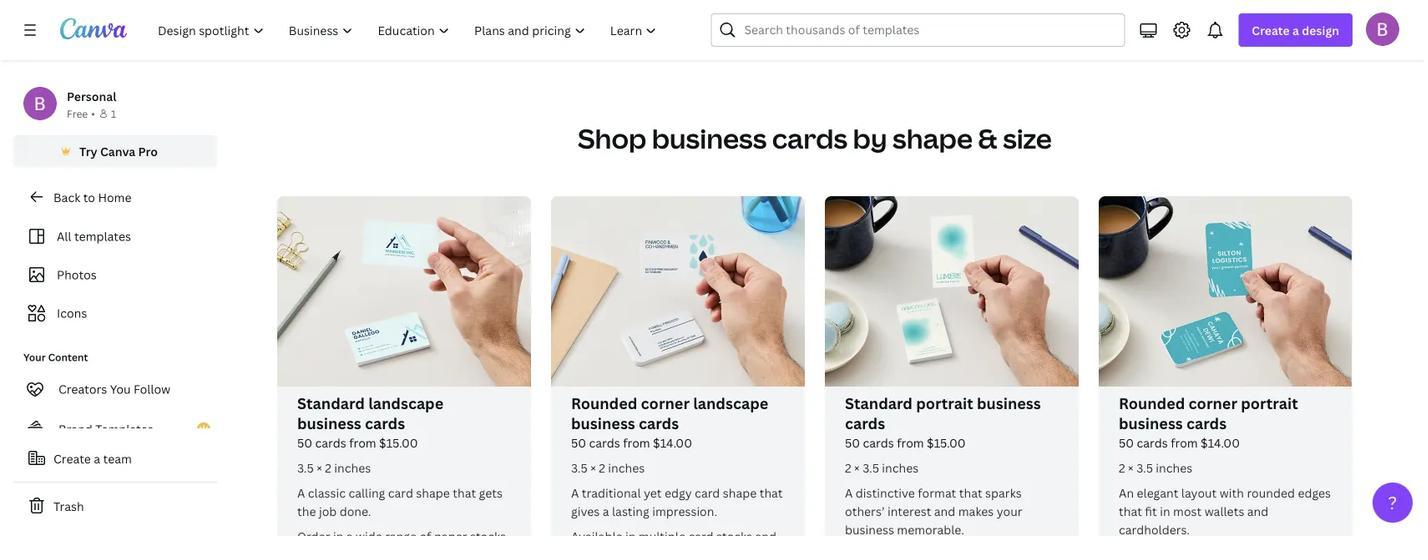 Task type: describe. For each thing, give the bounding box(es) containing it.
eco-conscious, high-quality prints
[[591, 13, 785, 29]]

from inside rounded corner landscape business cards 50 cards from $14.00
[[623, 435, 650, 451]]

landscape inside rounded corner landscape business cards 50 cards from $14.00
[[693, 393, 769, 413]]

top level navigation element
[[147, 13, 671, 47]]

shop
[[578, 120, 647, 157]]

others'
[[845, 503, 885, 519]]

4 3.5 from the left
[[1137, 460, 1153, 476]]

standard for portrait
[[845, 393, 913, 413]]

format
[[918, 485, 956, 501]]

templates
[[95, 421, 153, 437]]

portrait inside standard portrait business cards 50 cards from $15.00
[[916, 393, 973, 413]]

Search search field
[[744, 14, 1114, 46]]

create a team button
[[13, 442, 217, 475]]

distinctive
[[856, 485, 915, 501]]

try canva pro button
[[13, 135, 217, 167]]

free •
[[67, 106, 95, 120]]

sparks
[[985, 485, 1022, 501]]

rounded for landscape
[[571, 393, 637, 413]]

standard portrait business cards link
[[845, 393, 1059, 433]]

free
[[67, 106, 88, 120]]

wallets
[[1205, 503, 1245, 519]]

corner for portrait
[[1189, 393, 1238, 413]]

to for back
[[83, 189, 95, 205]]

conscious,
[[617, 13, 677, 29]]

1 2 from the left
[[325, 460, 331, 476]]

create for create a design
[[1252, 22, 1290, 38]]

an
[[1119, 485, 1134, 501]]

lasting
[[612, 503, 649, 519]]

1
[[111, 106, 116, 120]]

$15.00 for landscape
[[379, 435, 418, 451]]

shop business cards by shape & size
[[578, 120, 1052, 157]]

create
[[361, 13, 397, 29]]

4 2 from the left
[[1119, 460, 1125, 476]]

follow
[[134, 381, 170, 397]]

job
[[319, 503, 337, 519]]

to for easy
[[346, 13, 358, 29]]

from inside standard portrait business cards 50 cards from $15.00
[[897, 435, 924, 451]]

prints
[[752, 13, 785, 29]]

standard
[[941, 13, 993, 29]]

edges
[[1298, 485, 1331, 501]]

classic
[[308, 485, 346, 501]]

business inside standard landscape business cards 50 cards from $15.00
[[297, 413, 361, 433]]

interest
[[888, 503, 931, 519]]

cardholders.
[[1119, 522, 1190, 536]]

creators
[[58, 381, 107, 397]]

icons link
[[23, 297, 207, 329]]

create a design button
[[1239, 13, 1353, 47]]

standard portrait business cards image
[[825, 196, 1079, 387]]

standard for landscape
[[297, 393, 365, 413]]

fit
[[1145, 503, 1157, 519]]

× for rounded corner landscape business cards
[[591, 460, 596, 476]]

design
[[1302, 22, 1339, 38]]

your
[[997, 503, 1023, 519]]

fast
[[865, 13, 889, 29]]

back to home
[[53, 189, 132, 205]]

3.5 × 2 inches for cards
[[571, 460, 645, 476]]

fast and free standard shipping
[[865, 13, 1044, 29]]

elegant
[[1137, 485, 1179, 501]]

a classic calling card shape that gets the job done.
[[297, 485, 503, 519]]

rounded corner landscape business cards image
[[551, 196, 805, 387]]

business inside rounded corner landscape business cards 50 cards from $14.00
[[571, 413, 635, 433]]

3 2 from the left
[[845, 460, 852, 476]]

creators you follow
[[58, 381, 170, 397]]

2 × 3.5 inches for cards
[[1119, 460, 1193, 476]]

traditional
[[582, 485, 641, 501]]

a traditional yet edgy card shape that gives a lasting impression.
[[571, 485, 783, 519]]

try
[[79, 143, 97, 159]]

50 inside rounded corner portrait business cards 50 cards from $14.00
[[1119, 435, 1134, 451]]

× for standard landscape business cards
[[317, 460, 322, 476]]

3.5 × 2 inches for 50
[[297, 460, 371, 476]]

from inside standard landscape business cards 50 cards from $15.00
[[349, 435, 376, 451]]

templates
[[74, 228, 131, 244]]

easy to create and customize
[[317, 13, 483, 29]]

all
[[57, 228, 71, 244]]

happiness
[[1198, 13, 1256, 29]]

all templates link
[[23, 220, 207, 252]]

canva
[[100, 143, 135, 159]]

yet
[[644, 485, 662, 501]]

create a team
[[53, 451, 132, 466]]

in
[[1160, 503, 1170, 519]]

most
[[1173, 503, 1202, 519]]

size
[[1003, 120, 1052, 157]]

that inside a distinctive format that sparks others' interest and makes your business memorable.
[[959, 485, 983, 501]]

easy
[[317, 13, 344, 29]]

landscape inside standard landscape business cards 50 cards from $15.00
[[368, 393, 444, 413]]

•
[[91, 106, 95, 120]]

free
[[916, 13, 939, 29]]

eco-
[[591, 13, 617, 29]]

create for create a team
[[53, 451, 91, 466]]

$14.00 for portrait
[[1201, 435, 1240, 451]]

by
[[853, 120, 887, 157]]

the
[[297, 503, 316, 519]]

brand templates
[[58, 421, 153, 437]]

customer happiness guarantee
[[1139, 13, 1316, 29]]

back
[[53, 189, 80, 205]]

gets
[[479, 485, 503, 501]]

and right create
[[400, 13, 422, 29]]

$14.00 for landscape
[[653, 435, 692, 451]]

a for cards
[[571, 485, 579, 501]]

you
[[110, 381, 131, 397]]

quality
[[709, 13, 749, 29]]

customize
[[424, 13, 483, 29]]



Task type: locate. For each thing, give the bounding box(es) containing it.
1 vertical spatial to
[[83, 189, 95, 205]]

0 horizontal spatial corner
[[641, 393, 690, 413]]

1 horizontal spatial standard
[[845, 393, 913, 413]]

all templates
[[57, 228, 131, 244]]

0 horizontal spatial a
[[297, 485, 305, 501]]

and left free
[[892, 13, 913, 29]]

customer
[[1139, 13, 1195, 29]]

card inside a traditional yet edgy card shape that gives a lasting impression.
[[695, 485, 720, 501]]

0 horizontal spatial 2 × 3.5 inches
[[845, 460, 919, 476]]

create a design
[[1252, 22, 1339, 38]]

corner inside rounded corner landscape business cards 50 cards from $14.00
[[641, 393, 690, 413]]

a up gives
[[571, 485, 579, 501]]

0 horizontal spatial a
[[94, 451, 100, 466]]

a for design
[[1293, 22, 1299, 38]]

shipping
[[995, 13, 1044, 29]]

makes
[[958, 503, 994, 519]]

50 inside standard landscape business cards 50 cards from $15.00
[[297, 435, 312, 451]]

0 horizontal spatial $14.00
[[653, 435, 692, 451]]

3.5 × 2 inches up classic
[[297, 460, 371, 476]]

2 $15.00 from the left
[[927, 435, 966, 451]]

3.5 up traditional
[[571, 460, 588, 476]]

portrait
[[916, 393, 973, 413], [1241, 393, 1298, 413]]

0 horizontal spatial create
[[53, 451, 91, 466]]

0 vertical spatial create
[[1252, 22, 1290, 38]]

None search field
[[711, 13, 1125, 47]]

memorable.
[[897, 522, 964, 536]]

shape inside a traditional yet edgy card shape that gives a lasting impression.
[[723, 485, 757, 501]]

brand templates link
[[13, 413, 217, 446]]

3.5 up distinctive
[[863, 460, 879, 476]]

corner inside rounded corner portrait business cards 50 cards from $14.00
[[1189, 393, 1238, 413]]

from down standard portrait business cards link
[[897, 435, 924, 451]]

1 2 × 3.5 inches from the left
[[845, 460, 919, 476]]

rounded corner portrait business cards link
[[1119, 393, 1333, 433]]

3.5
[[297, 460, 314, 476], [571, 460, 588, 476], [863, 460, 879, 476], [1137, 460, 1153, 476]]

a
[[297, 485, 305, 501], [571, 485, 579, 501], [845, 485, 853, 501]]

3 inches from the left
[[882, 460, 919, 476]]

trash
[[53, 498, 84, 514]]

inches for rounded corner landscape business cards
[[608, 460, 645, 476]]

a left 'team'
[[94, 451, 100, 466]]

a inside dropdown button
[[1293, 22, 1299, 38]]

rounded corner landscape business cards 50 cards from $14.00
[[571, 393, 769, 451]]

2 horizontal spatial a
[[845, 485, 853, 501]]

2 from from the left
[[623, 435, 650, 451]]

2 rounded from the left
[[1119, 393, 1185, 413]]

a up others' at the bottom of the page
[[845, 485, 853, 501]]

cards
[[772, 120, 848, 157], [365, 413, 405, 433], [639, 413, 679, 433], [845, 413, 885, 433], [1187, 413, 1227, 433], [315, 435, 346, 451], [589, 435, 620, 451], [863, 435, 894, 451], [1137, 435, 1168, 451]]

from down rounded corner portrait business cards link
[[1171, 435, 1198, 451]]

personal
[[67, 88, 116, 104]]

to right back
[[83, 189, 95, 205]]

shape left &
[[893, 120, 973, 157]]

×
[[317, 460, 322, 476], [591, 460, 596, 476], [854, 460, 860, 476], [1128, 460, 1134, 476]]

from up calling
[[349, 435, 376, 451]]

1 from from the left
[[349, 435, 376, 451]]

2 $14.00 from the left
[[1201, 435, 1240, 451]]

1 vertical spatial a
[[94, 451, 100, 466]]

1 vertical spatial create
[[53, 451, 91, 466]]

1 landscape from the left
[[368, 393, 444, 413]]

1 rounded from the left
[[571, 393, 637, 413]]

2 a from the left
[[571, 485, 579, 501]]

× up traditional
[[591, 460, 596, 476]]

2 up others' at the bottom of the page
[[845, 460, 852, 476]]

2 corner from the left
[[1189, 393, 1238, 413]]

$14.00 inside rounded corner landscape business cards 50 cards from $14.00
[[653, 435, 692, 451]]

0 horizontal spatial shape
[[416, 485, 450, 501]]

to
[[346, 13, 358, 29], [83, 189, 95, 205]]

0 horizontal spatial $15.00
[[379, 435, 418, 451]]

shape inside a classic calling card shape that gets the job done.
[[416, 485, 450, 501]]

business inside a distinctive format that sparks others' interest and makes your business memorable.
[[845, 522, 894, 536]]

0 vertical spatial a
[[1293, 22, 1299, 38]]

standard landscape business cards link
[[297, 393, 511, 433]]

2 horizontal spatial a
[[1293, 22, 1299, 38]]

standard
[[297, 393, 365, 413], [845, 393, 913, 413]]

2 up classic
[[325, 460, 331, 476]]

that
[[453, 485, 476, 501], [760, 485, 783, 501], [959, 485, 983, 501], [1119, 503, 1142, 519]]

from inside rounded corner portrait business cards 50 cards from $14.00
[[1171, 435, 1198, 451]]

standard inside standard landscape business cards 50 cards from $15.00
[[297, 393, 365, 413]]

your content
[[23, 350, 88, 364]]

2 up traditional
[[599, 460, 605, 476]]

calling
[[349, 485, 385, 501]]

1 horizontal spatial $14.00
[[1201, 435, 1240, 451]]

1 3.5 × 2 inches from the left
[[297, 460, 371, 476]]

icons
[[57, 305, 87, 321]]

trash link
[[13, 489, 217, 523]]

that inside a traditional yet edgy card shape that gives a lasting impression.
[[760, 485, 783, 501]]

edgy
[[665, 485, 692, 501]]

? button
[[1373, 483, 1413, 523]]

2 standard from the left
[[845, 393, 913, 413]]

× up classic
[[317, 460, 322, 476]]

4 50 from the left
[[1119, 435, 1134, 451]]

2 × 3.5 inches for 50
[[845, 460, 919, 476]]

2 × 3.5 inches up distinctive
[[845, 460, 919, 476]]

× for standard portrait business cards
[[854, 460, 860, 476]]

rounded for portrait
[[1119, 393, 1185, 413]]

from down rounded corner landscape business cards link
[[623, 435, 650, 451]]

high-
[[680, 13, 709, 29]]

3 a from the left
[[845, 485, 853, 501]]

2 2 × 3.5 inches from the left
[[1119, 460, 1193, 476]]

from
[[349, 435, 376, 451], [623, 435, 650, 451], [897, 435, 924, 451], [1171, 435, 1198, 451]]

0 horizontal spatial 3.5 × 2 inches
[[297, 460, 371, 476]]

50 up distinctive
[[845, 435, 860, 451]]

1 portrait from the left
[[916, 393, 973, 413]]

1 3.5 from the left
[[297, 460, 314, 476]]

standard landscape business cards image
[[277, 196, 531, 387]]

a inside a traditional yet edgy card shape that gives a lasting impression.
[[603, 503, 609, 519]]

1 card from the left
[[388, 485, 413, 501]]

1 × from the left
[[317, 460, 322, 476]]

a for team
[[94, 451, 100, 466]]

a up the
[[297, 485, 305, 501]]

$15.00 inside standard portrait business cards 50 cards from $15.00
[[927, 435, 966, 451]]

2 2 from the left
[[599, 460, 605, 476]]

4 × from the left
[[1128, 460, 1134, 476]]

2 3.5 × 2 inches from the left
[[571, 460, 645, 476]]

and inside a distinctive format that sparks others' interest and makes your business memorable.
[[934, 503, 956, 519]]

inches
[[334, 460, 371, 476], [608, 460, 645, 476], [882, 460, 919, 476], [1156, 460, 1193, 476]]

3.5 up elegant
[[1137, 460, 1153, 476]]

$15.00 for portrait
[[927, 435, 966, 451]]

3 3.5 from the left
[[863, 460, 879, 476]]

business inside rounded corner portrait business cards 50 cards from $14.00
[[1119, 413, 1183, 433]]

&
[[978, 120, 998, 157]]

portrait inside rounded corner portrait business cards 50 cards from $14.00
[[1241, 393, 1298, 413]]

3 from from the left
[[897, 435, 924, 451]]

a
[[1293, 22, 1299, 38], [94, 451, 100, 466], [603, 503, 609, 519]]

a inside a classic calling card shape that gets the job done.
[[297, 485, 305, 501]]

inches for standard landscape business cards
[[334, 460, 371, 476]]

1 horizontal spatial portrait
[[1241, 393, 1298, 413]]

corner for landscape
[[641, 393, 690, 413]]

3 50 from the left
[[845, 435, 860, 451]]

inches up calling
[[334, 460, 371, 476]]

inches up traditional
[[608, 460, 645, 476]]

$15.00 inside standard landscape business cards 50 cards from $15.00
[[379, 435, 418, 451]]

brand
[[58, 421, 93, 437]]

0 horizontal spatial standard
[[297, 393, 365, 413]]

to right easy at the top left of the page
[[346, 13, 358, 29]]

photos
[[57, 267, 97, 283]]

content
[[48, 350, 88, 364]]

2 3.5 from the left
[[571, 460, 588, 476]]

3.5 up classic
[[297, 460, 314, 476]]

card
[[388, 485, 413, 501], [695, 485, 720, 501]]

1 horizontal spatial to
[[346, 13, 358, 29]]

shape for card
[[416, 485, 450, 501]]

home
[[98, 189, 132, 205]]

50 inside standard portrait business cards 50 cards from $15.00
[[845, 435, 860, 451]]

1 corner from the left
[[641, 393, 690, 413]]

1 horizontal spatial create
[[1252, 22, 1290, 38]]

done.
[[340, 503, 371, 519]]

1 horizontal spatial 3.5 × 2 inches
[[571, 460, 645, 476]]

impression.
[[652, 503, 717, 519]]

shape right edgy
[[723, 485, 757, 501]]

$14.00 inside rounded corner portrait business cards 50 cards from $14.00
[[1201, 435, 1240, 451]]

$14.00 down rounded corner portrait business cards link
[[1201, 435, 1240, 451]]

50 up traditional
[[571, 435, 586, 451]]

1 $14.00 from the left
[[653, 435, 692, 451]]

1 inches from the left
[[334, 460, 371, 476]]

photos link
[[23, 259, 207, 291]]

card right calling
[[388, 485, 413, 501]]

and inside an elegant layout with rounded edges that fit in most wallets and cardholders.
[[1247, 503, 1269, 519]]

50 up classic
[[297, 435, 312, 451]]

and down 'rounded'
[[1247, 503, 1269, 519]]

an elegant layout with rounded edges that fit in most wallets and cardholders.
[[1119, 485, 1331, 536]]

landscape
[[368, 393, 444, 413], [693, 393, 769, 413]]

rounded corner portrait business cards image
[[1099, 196, 1353, 387]]

back to home link
[[13, 180, 217, 214]]

1 horizontal spatial corner
[[1189, 393, 1238, 413]]

a distinctive format that sparks others' interest and makes your business memorable.
[[845, 485, 1023, 536]]

and down format
[[934, 503, 956, 519]]

rounded inside rounded corner landscape business cards 50 cards from $14.00
[[571, 393, 637, 413]]

pro
[[138, 143, 158, 159]]

a left design
[[1293, 22, 1299, 38]]

3 × from the left
[[854, 460, 860, 476]]

that inside a classic calling card shape that gets the job done.
[[453, 485, 476, 501]]

1 horizontal spatial landscape
[[693, 393, 769, 413]]

2 horizontal spatial shape
[[893, 120, 973, 157]]

a down traditional
[[603, 503, 609, 519]]

2 × from the left
[[591, 460, 596, 476]]

0 horizontal spatial card
[[388, 485, 413, 501]]

1 horizontal spatial a
[[571, 485, 579, 501]]

2 card from the left
[[695, 485, 720, 501]]

0 horizontal spatial landscape
[[368, 393, 444, 413]]

× up an
[[1128, 460, 1134, 476]]

rounded
[[1247, 485, 1295, 501]]

inches up distinctive
[[882, 460, 919, 476]]

1 $15.00 from the left
[[379, 435, 418, 451]]

that inside an elegant layout with rounded edges that fit in most wallets and cardholders.
[[1119, 503, 1142, 519]]

50 up an
[[1119, 435, 1134, 451]]

creators you follow link
[[13, 372, 217, 406]]

a inside a distinctive format that sparks others' interest and makes your business memorable.
[[845, 485, 853, 501]]

shape for by
[[893, 120, 973, 157]]

rounded corner portrait business cards 50 cards from $14.00
[[1119, 393, 1298, 451]]

bob builder image
[[1366, 12, 1400, 46]]

corner
[[641, 393, 690, 413], [1189, 393, 1238, 413]]

1 horizontal spatial shape
[[723, 485, 757, 501]]

1 horizontal spatial 2 × 3.5 inches
[[1119, 460, 1193, 476]]

guarantee
[[1259, 13, 1316, 29]]

50 inside rounded corner landscape business cards 50 cards from $14.00
[[571, 435, 586, 451]]

card up the impression.
[[695, 485, 720, 501]]

2 50 from the left
[[571, 435, 586, 451]]

2 portrait from the left
[[1241, 393, 1298, 413]]

1 50 from the left
[[297, 435, 312, 451]]

inches for rounded corner portrait business cards
[[1156, 460, 1193, 476]]

shape left 'gets'
[[416, 485, 450, 501]]

rounded corner landscape business cards link
[[571, 393, 785, 433]]

1 horizontal spatial card
[[695, 485, 720, 501]]

try canva pro
[[79, 143, 158, 159]]

3.5 × 2 inches up traditional
[[571, 460, 645, 476]]

2 × 3.5 inches up elegant
[[1119, 460, 1193, 476]]

0 horizontal spatial rounded
[[571, 393, 637, 413]]

4 from from the left
[[1171, 435, 1198, 451]]

rounded
[[571, 393, 637, 413], [1119, 393, 1185, 413]]

0 vertical spatial to
[[346, 13, 358, 29]]

$15.00 down standard landscape business cards link
[[379, 435, 418, 451]]

× for rounded corner portrait business cards
[[1128, 460, 1134, 476]]

4 inches from the left
[[1156, 460, 1193, 476]]

layout
[[1182, 485, 1217, 501]]

inches for standard portrait business cards
[[882, 460, 919, 476]]

a inside button
[[94, 451, 100, 466]]

rounded inside rounded corner portrait business cards 50 cards from $14.00
[[1119, 393, 1185, 413]]

shape
[[893, 120, 973, 157], [416, 485, 450, 501], [723, 485, 757, 501]]

1 horizontal spatial a
[[603, 503, 609, 519]]

business inside standard portrait business cards 50 cards from $15.00
[[977, 393, 1041, 413]]

× up distinctive
[[854, 460, 860, 476]]

gives
[[571, 503, 600, 519]]

create inside dropdown button
[[1252, 22, 1290, 38]]

2 landscape from the left
[[693, 393, 769, 413]]

$14.00 down rounded corner landscape business cards link
[[653, 435, 692, 451]]

standard inside standard portrait business cards 50 cards from $15.00
[[845, 393, 913, 413]]

1 horizontal spatial rounded
[[1119, 393, 1185, 413]]

a inside a traditional yet edgy card shape that gives a lasting impression.
[[571, 485, 579, 501]]

standard landscape business cards 50 cards from $15.00
[[297, 393, 444, 451]]

2 inches from the left
[[608, 460, 645, 476]]

1 a from the left
[[297, 485, 305, 501]]

2 up an
[[1119, 460, 1125, 476]]

1 horizontal spatial $15.00
[[927, 435, 966, 451]]

create inside button
[[53, 451, 91, 466]]

2 × 3.5 inches
[[845, 460, 919, 476], [1119, 460, 1193, 476]]

your
[[23, 350, 46, 364]]

card inside a classic calling card shape that gets the job done.
[[388, 485, 413, 501]]

a for 50
[[297, 485, 305, 501]]

inches up elegant
[[1156, 460, 1193, 476]]

0 horizontal spatial portrait
[[916, 393, 973, 413]]

1 standard from the left
[[297, 393, 365, 413]]

team
[[103, 451, 132, 466]]

2 vertical spatial a
[[603, 503, 609, 519]]

$15.00 down standard portrait business cards link
[[927, 435, 966, 451]]

0 horizontal spatial to
[[83, 189, 95, 205]]



Task type: vqa. For each thing, say whether or not it's contained in the screenshot.
group
no



